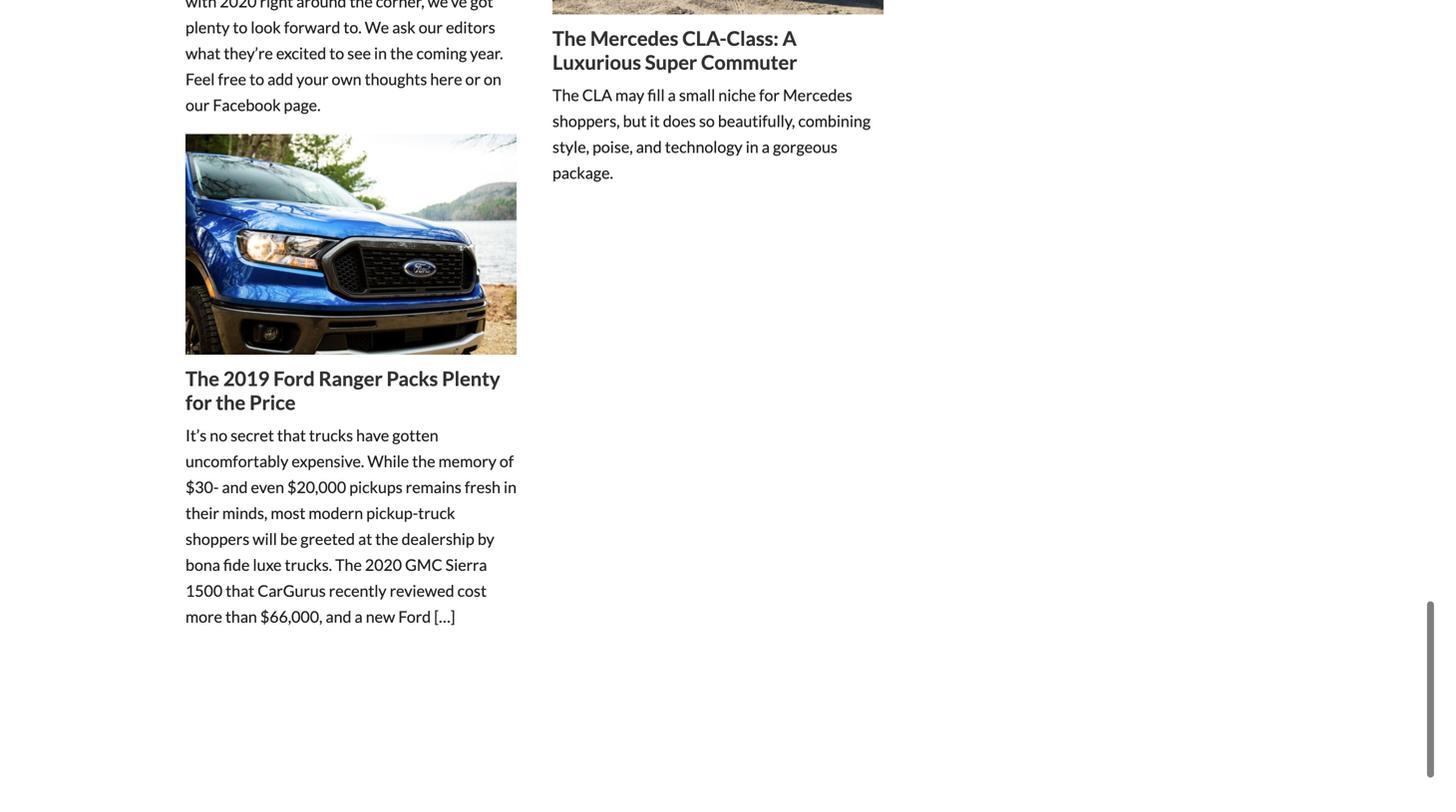 Task type: describe. For each thing, give the bounding box(es) containing it.
[…]
[[434, 608, 455, 627]]

the 2019 ford ranger packs plenty for the price
[[186, 367, 500, 415]]

technology
[[665, 137, 743, 157]]

of
[[500, 452, 514, 471]]

so
[[699, 111, 715, 131]]

remains
[[406, 478, 462, 497]]

0 vertical spatial a
[[668, 85, 676, 105]]

uncomfortably
[[186, 452, 289, 471]]

cargurus
[[258, 582, 326, 601]]

a inside it's no secret that trucks have gotten uncomfortably expensive. while the memory of $30- and even $20,000 pickups remains fresh in their minds, most modern pickup-truck shoppers will be greeted at the dealership by bona fide luxe trucks. the 2020 gmc sierra 1500 that cargurus recently reviewed cost more than $66,000, and a new ford […]
[[355, 608, 363, 627]]

super
[[645, 50, 697, 74]]

the 2019 ford ranger packs plenty for the price link
[[186, 367, 500, 415]]

cla
[[582, 85, 612, 105]]

package.
[[553, 163, 613, 183]]

and inside the cla may fill a small niche for mercedes shoppers, but it does so beautifully, combining style, poise, and technology in a gorgeous package.
[[636, 137, 662, 157]]

pickup-
[[366, 504, 418, 523]]

0 vertical spatial that
[[277, 426, 306, 445]]

while
[[367, 452, 409, 471]]

will
[[253, 530, 277, 549]]

minds,
[[222, 504, 268, 523]]

2019 ford ranger grille image
[[186, 134, 517, 355]]

bona
[[186, 556, 220, 575]]

2019
[[223, 367, 270, 391]]

cla-
[[682, 27, 727, 50]]

the inside it's no secret that trucks have gotten uncomfortably expensive. while the memory of $30- and even $20,000 pickups remains fresh in their minds, most modern pickup-truck shoppers will be greeted at the dealership by bona fide luxe trucks. the 2020 gmc sierra 1500 that cargurus recently reviewed cost more than $66,000, and a new ford […]
[[335, 556, 362, 575]]

luxe
[[253, 556, 282, 575]]

fresh
[[465, 478, 501, 497]]

shoppers,
[[553, 111, 620, 131]]

the mercedes cla-class:  a luxurious super commuter link
[[553, 27, 797, 74]]

does
[[663, 111, 696, 131]]

poise,
[[593, 137, 633, 157]]

have
[[356, 426, 389, 445]]

2020
[[365, 556, 402, 575]]

dealership
[[402, 530, 475, 549]]

pickups
[[349, 478, 403, 497]]

it
[[650, 111, 660, 131]]

in for the mercedes cla-class:  a luxurious super commuter
[[746, 137, 759, 157]]

expensive.
[[292, 452, 364, 471]]

memory
[[438, 452, 497, 471]]

secret
[[231, 426, 274, 445]]

1500
[[186, 582, 223, 601]]

most
[[271, 504, 306, 523]]

the for the cla may fill a small niche for mercedes shoppers, but it does so beautifully, combining style, poise, and technology in a gorgeous package.
[[553, 85, 579, 105]]

recently
[[329, 582, 387, 601]]

fide
[[223, 556, 250, 575]]

ford inside it's no secret that trucks have gotten uncomfortably expensive. while the memory of $30- and even $20,000 pickups remains fresh in their minds, most modern pickup-truck shoppers will be greeted at the dealership by bona fide luxe trucks. the 2020 gmc sierra 1500 that cargurus recently reviewed cost more than $66,000, and a new ford […]
[[398, 608, 431, 627]]

gotten
[[392, 426, 438, 445]]

may
[[615, 85, 645, 105]]

the inside the 2019 ford ranger packs plenty for the price
[[216, 391, 246, 415]]

niche
[[718, 85, 756, 105]]

the for the 2019 ford ranger packs plenty for the price
[[186, 367, 219, 391]]

the cla may fill a small niche for mercedes shoppers, but it does so beautifully, combining style, poise, and technology in a gorgeous package.
[[553, 85, 871, 183]]

shoppers
[[186, 530, 250, 549]]

gorgeous
[[773, 137, 838, 157]]



Task type: vqa. For each thing, say whether or not it's contained in the screenshot.
gotten
yes



Task type: locate. For each thing, give the bounding box(es) containing it.
the mercedes cla-class:  a luxurious super commuter element
[[553, 0, 884, 186]]

no
[[210, 426, 228, 445]]

than
[[225, 608, 257, 627]]

their
[[186, 504, 219, 523]]

1 horizontal spatial and
[[326, 608, 352, 627]]

0 horizontal spatial ford
[[273, 367, 315, 391]]

luxurious
[[553, 50, 641, 74]]

1 horizontal spatial for
[[759, 85, 780, 105]]

$66,000,
[[260, 608, 323, 627]]

plenty
[[442, 367, 500, 391]]

0 horizontal spatial for
[[186, 391, 212, 415]]

the up cla
[[553, 27, 586, 50]]

in inside it's no secret that trucks have gotten uncomfortably expensive. while the memory of $30- and even $20,000 pickups remains fresh in their minds, most modern pickup-truck shoppers will be greeted at the dealership by bona fide luxe trucks. the 2020 gmc sierra 1500 that cargurus recently reviewed cost more than $66,000, and a new ford […]
[[504, 478, 517, 497]]

price
[[249, 391, 296, 415]]

beautifully,
[[718, 111, 795, 131]]

1 horizontal spatial mercedes
[[783, 85, 852, 105]]

0 vertical spatial the
[[216, 391, 246, 415]]

in for the 2019 ford ranger packs plenty for the price
[[504, 478, 517, 497]]

the up recently
[[335, 556, 362, 575]]

a down beautifully,
[[762, 137, 770, 157]]

1 horizontal spatial that
[[277, 426, 306, 445]]

2 horizontal spatial and
[[636, 137, 662, 157]]

the
[[553, 27, 586, 50], [553, 85, 579, 105], [186, 367, 219, 391], [335, 556, 362, 575]]

but
[[623, 111, 647, 131]]

and
[[636, 137, 662, 157], [222, 478, 248, 497], [326, 608, 352, 627]]

trucks
[[309, 426, 353, 445]]

class:
[[727, 27, 779, 50]]

by
[[478, 530, 494, 549]]

the
[[216, 391, 246, 415], [412, 452, 435, 471], [375, 530, 398, 549]]

1 vertical spatial for
[[186, 391, 212, 415]]

0 horizontal spatial a
[[355, 608, 363, 627]]

the 2019 ford ranger packs plenty for the price element
[[186, 134, 517, 630]]

for up beautifully,
[[759, 85, 780, 105]]

in
[[746, 137, 759, 157], [504, 478, 517, 497]]

0 vertical spatial for
[[759, 85, 780, 105]]

the down gotten
[[412, 452, 435, 471]]

reviewed
[[390, 582, 454, 601]]

commuter
[[701, 50, 797, 74]]

mercedes
[[590, 27, 679, 50], [783, 85, 852, 105]]

1 horizontal spatial a
[[668, 85, 676, 105]]

for
[[759, 85, 780, 105], [186, 391, 212, 415]]

1 horizontal spatial the
[[375, 530, 398, 549]]

truck
[[418, 504, 455, 523]]

a
[[783, 27, 797, 50]]

0 horizontal spatial that
[[226, 582, 255, 601]]

1 vertical spatial the
[[412, 452, 435, 471]]

mercedes up "may"
[[590, 27, 679, 50]]

gmc
[[405, 556, 442, 575]]

0 horizontal spatial mercedes
[[590, 27, 679, 50]]

at
[[358, 530, 372, 549]]

2 vertical spatial a
[[355, 608, 363, 627]]

combining
[[798, 111, 871, 131]]

ford inside the 2019 ford ranger packs plenty for the price
[[273, 367, 315, 391]]

0 horizontal spatial in
[[504, 478, 517, 497]]

small
[[679, 85, 715, 105]]

greeted
[[301, 530, 355, 549]]

1 horizontal spatial in
[[746, 137, 759, 157]]

fill
[[648, 85, 665, 105]]

0 vertical spatial mercedes
[[590, 27, 679, 50]]

the up no at the bottom left of the page
[[216, 391, 246, 415]]

1 vertical spatial in
[[504, 478, 517, 497]]

0 vertical spatial in
[[746, 137, 759, 157]]

2 vertical spatial and
[[326, 608, 352, 627]]

$30-
[[186, 478, 219, 497]]

it's
[[186, 426, 207, 445]]

1 vertical spatial a
[[762, 137, 770, 157]]

the mercedes cla-class:  a luxurious super commuter
[[553, 27, 797, 74]]

packs
[[386, 367, 438, 391]]

ford down reviewed
[[398, 608, 431, 627]]

the right at on the left of the page
[[375, 530, 398, 549]]

sierra
[[445, 556, 487, 575]]

new
[[366, 608, 395, 627]]

0 vertical spatial and
[[636, 137, 662, 157]]

modern
[[309, 504, 363, 523]]

and down it
[[636, 137, 662, 157]]

cost
[[458, 582, 487, 601]]

for up it's in the bottom left of the page
[[186, 391, 212, 415]]

0 horizontal spatial and
[[222, 478, 248, 497]]

2 horizontal spatial a
[[762, 137, 770, 157]]

for inside the 2019 ford ranger packs plenty for the price
[[186, 391, 212, 415]]

1 vertical spatial that
[[226, 582, 255, 601]]

more
[[186, 608, 222, 627]]

mercedes up combining
[[783, 85, 852, 105]]

a left new
[[355, 608, 363, 627]]

ford right 2019
[[273, 367, 315, 391]]

a
[[668, 85, 676, 105], [762, 137, 770, 157], [355, 608, 363, 627]]

the inside the 2019 ford ranger packs plenty for the price
[[186, 367, 219, 391]]

for inside the cla may fill a small niche for mercedes shoppers, but it does so beautifully, combining style, poise, and technology in a gorgeous package.
[[759, 85, 780, 105]]

that
[[277, 426, 306, 445], [226, 582, 255, 601]]

and down uncomfortably at bottom left
[[222, 478, 248, 497]]

the inside the cla may fill a small niche for mercedes shoppers, but it does so beautifully, combining style, poise, and technology in a gorgeous package.
[[553, 85, 579, 105]]

style,
[[553, 137, 589, 157]]

the for the mercedes cla-class:  a luxurious super commuter
[[553, 27, 586, 50]]

$20,000
[[287, 478, 346, 497]]

in inside the cla may fill a small niche for mercedes shoppers, but it does so beautifully, combining style, poise, and technology in a gorgeous package.
[[746, 137, 759, 157]]

that up than
[[226, 582, 255, 601]]

1 vertical spatial ford
[[398, 608, 431, 627]]

mercedes inside the mercedes cla-class:  a luxurious super commuter
[[590, 27, 679, 50]]

0 horizontal spatial the
[[216, 391, 246, 415]]

the left cla
[[553, 85, 579, 105]]

the left 2019
[[186, 367, 219, 391]]

in down beautifully,
[[746, 137, 759, 157]]

1 vertical spatial mercedes
[[783, 85, 852, 105]]

mercedes inside the cla may fill a small niche for mercedes shoppers, but it does so beautifully, combining style, poise, and technology in a gorgeous package.
[[783, 85, 852, 105]]

ranger
[[319, 367, 383, 391]]

even
[[251, 478, 284, 497]]

it's no secret that trucks have gotten uncomfortably expensive. while the memory of $30- and even $20,000 pickups remains fresh in their minds, most modern pickup-truck shoppers will be greeted at the dealership by bona fide luxe trucks. the 2020 gmc sierra 1500 that cargurus recently reviewed cost more than $66,000, and a new ford […]
[[186, 426, 517, 627]]

be
[[280, 530, 297, 549]]

1 horizontal spatial ford
[[398, 608, 431, 627]]

trucks.
[[285, 556, 332, 575]]

2020 mercedes cla front white image
[[553, 0, 884, 15]]

ford
[[273, 367, 315, 391], [398, 608, 431, 627]]

a right fill on the top left of the page
[[668, 85, 676, 105]]

1 vertical spatial and
[[222, 478, 248, 497]]

in down of
[[504, 478, 517, 497]]

that down price
[[277, 426, 306, 445]]

the inside the mercedes cla-class:  a luxurious super commuter
[[553, 27, 586, 50]]

and down recently
[[326, 608, 352, 627]]

0 vertical spatial ford
[[273, 367, 315, 391]]

2 horizontal spatial the
[[412, 452, 435, 471]]

2 vertical spatial the
[[375, 530, 398, 549]]



